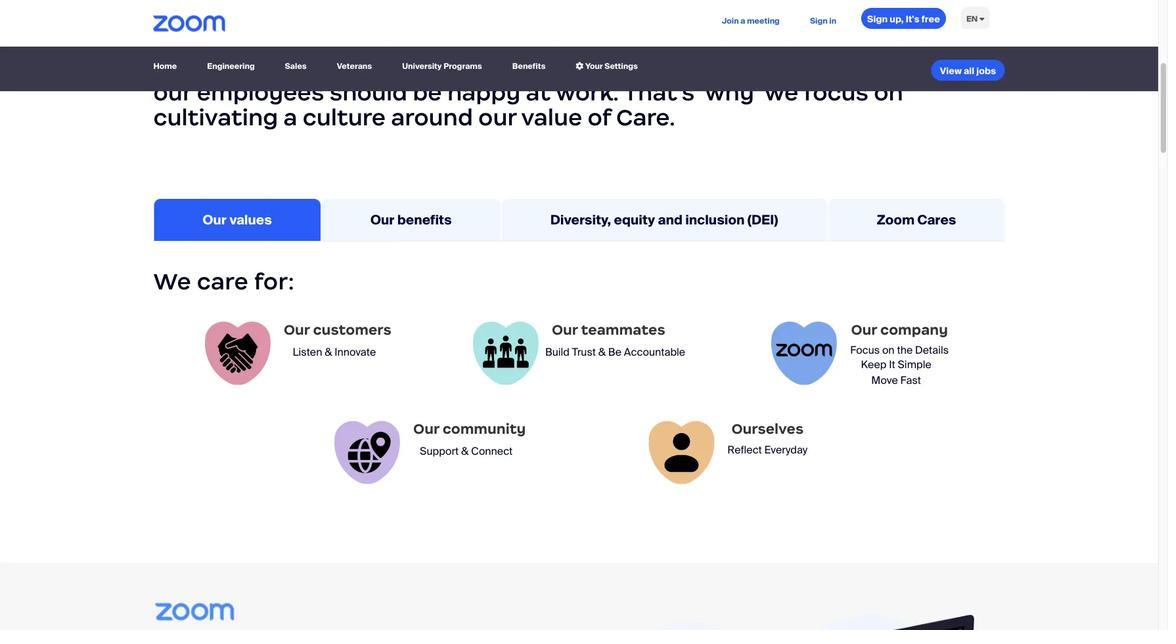 Task type: describe. For each thing, give the bounding box(es) containing it.
engineering link
[[202, 55, 260, 78]]

sign in
[[810, 15, 837, 26]]

home link
[[153, 55, 182, 78]]

cultivating
[[153, 103, 278, 132]]

join a meeting
[[722, 15, 780, 26]]

university
[[402, 61, 442, 71]]

1 horizontal spatial &
[[461, 445, 469, 459]]

our customers listen & innovate
[[284, 321, 392, 359]]

free
[[922, 13, 940, 25]]

work.
[[556, 78, 619, 106]]

at zoom, we believe that in order to deliver happiness to our  customers, our employees should be happy at work. that's  why  we focus on cultivating a culture around our value of care.
[[153, 53, 985, 132]]

care.
[[617, 103, 675, 132]]

meeting
[[747, 15, 780, 26]]

in inside sign in link
[[830, 15, 837, 26]]

inclusion
[[686, 212, 745, 229]]

teammates
[[581, 321, 666, 339]]

view
[[940, 65, 962, 77]]

our community
[[413, 421, 526, 438]]

university programs
[[402, 61, 482, 71]]

all
[[964, 65, 975, 77]]

home
[[153, 61, 177, 71]]

simple
[[898, 358, 932, 372]]

listen
[[293, 346, 322, 359]]

and
[[658, 212, 683, 229]]

our company focus on the details keep it simple move fast
[[851, 321, 949, 388]]

sales link
[[280, 55, 312, 78]]

accountable
[[624, 346, 686, 359]]

that's
[[624, 78, 695, 106]]

our for our community
[[413, 421, 440, 438]]

trust
[[572, 346, 596, 359]]

our for our company focus on the details keep it simple move fast
[[851, 321, 878, 339]]

equity
[[614, 212, 655, 229]]

& inside our teammates build trust & be accountable
[[599, 346, 606, 359]]

move
[[872, 374, 898, 388]]

our benefits
[[371, 212, 452, 229]]

employees
[[197, 78, 324, 106]]

caret down image
[[980, 14, 985, 22]]

support
[[420, 445, 459, 459]]

everyday
[[765, 443, 808, 457]]

your settings link
[[571, 55, 643, 78]]

1 to from the left
[[537, 53, 563, 81]]

values
[[229, 212, 272, 229]]

reflect
[[728, 443, 762, 457]]

en button
[[956, 0, 995, 38]]

your settings
[[584, 61, 638, 71]]

keep
[[861, 358, 887, 372]]

deliver
[[568, 53, 645, 81]]

at
[[153, 53, 180, 81]]

connect
[[471, 445, 513, 459]]

your
[[586, 61, 603, 71]]

sign in link
[[805, 0, 842, 42]]

zoom
[[877, 212, 915, 229]]

around
[[391, 103, 473, 132]]

fast
[[901, 374, 921, 388]]

join a meeting link
[[717, 0, 785, 42]]

believe
[[301, 53, 383, 81]]

the
[[897, 344, 913, 358]]

sign up, it's free
[[868, 13, 940, 25]]

1 horizontal spatial our
[[479, 103, 517, 132]]

ourselves
[[732, 421, 804, 438]]

details
[[916, 344, 949, 358]]

settings
[[605, 61, 638, 71]]

it
[[889, 358, 896, 372]]



Task type: vqa. For each thing, say whether or not it's contained in the screenshot.
Zoom Rooms Controller link at the bottom of the page
no



Task type: locate. For each thing, give the bounding box(es) containing it.
diversity,
[[551, 212, 611, 229]]

view all jobs link
[[932, 60, 1005, 81]]

our inside our company focus on the details keep it simple move fast
[[851, 321, 878, 339]]

our up listen
[[284, 321, 310, 339]]

our inside our teammates build trust & be accountable
[[552, 321, 578, 339]]

sign
[[868, 13, 888, 25], [810, 15, 828, 26]]

0 vertical spatial a
[[741, 15, 746, 26]]

our inside our customers listen & innovate
[[284, 321, 310, 339]]

zoom,
[[186, 53, 257, 81]]

our up focus
[[851, 321, 878, 339]]

1 horizontal spatial a
[[741, 15, 746, 26]]

our for our values
[[203, 212, 227, 229]]

focus
[[804, 78, 869, 106]]

veterans
[[337, 61, 372, 71]]

diversity, equity and inclusion (dei)
[[551, 212, 779, 229]]

order
[[470, 53, 532, 81]]

a down sales link
[[284, 103, 297, 132]]

to left cog image
[[537, 53, 563, 81]]

& down our community
[[461, 445, 469, 459]]

on inside at zoom, we believe that in order to deliver happiness to our  customers, our employees should be happy at work. that's  why  we focus on cultivating a culture around our value of care.
[[874, 78, 904, 106]]

should
[[330, 78, 408, 106]]

1 vertical spatial on
[[883, 344, 895, 358]]

we
[[262, 53, 296, 81]]

0 vertical spatial in
[[830, 15, 837, 26]]

in left up,
[[830, 15, 837, 26]]

happy
[[448, 78, 521, 106]]

culture
[[303, 103, 386, 132]]

0 horizontal spatial our
[[153, 78, 192, 106]]

0 horizontal spatial in
[[444, 53, 465, 81]]

our for our customers listen & innovate
[[284, 321, 310, 339]]

we
[[153, 268, 191, 296]]

care
[[197, 268, 249, 296]]

on up it
[[883, 344, 895, 358]]

our
[[203, 212, 227, 229], [371, 212, 395, 229], [284, 321, 310, 339], [552, 321, 578, 339], [851, 321, 878, 339], [413, 421, 440, 438]]

1 horizontal spatial in
[[830, 15, 837, 26]]

happiness
[[650, 53, 770, 81]]

support & connect
[[420, 445, 513, 459]]

our down home on the top
[[153, 78, 192, 106]]

be
[[413, 78, 442, 106]]

0 horizontal spatial &
[[325, 346, 332, 359]]

join
[[722, 15, 739, 26]]

engineering
[[207, 61, 255, 71]]

sign right meeting
[[810, 15, 828, 26]]

be
[[609, 346, 622, 359]]

in inside at zoom, we believe that in order to deliver happiness to our  customers, our employees should be happy at work. that's  why  we focus on cultivating a culture around our value of care.
[[444, 53, 465, 81]]

focus
[[851, 344, 880, 358]]

value
[[521, 103, 583, 132]]

sign up, it's free link
[[862, 8, 946, 29]]

Search by job title, location, department, category, etc. text field
[[169, 0, 887, 11]]

our left at
[[479, 103, 517, 132]]

sign for sign up, it's free
[[868, 13, 888, 25]]

1 horizontal spatial sign
[[868, 13, 888, 25]]

jobs
[[977, 65, 997, 77]]

in right university in the left top of the page
[[444, 53, 465, 81]]

our left the values
[[203, 212, 227, 229]]

& inside our customers listen & innovate
[[325, 346, 332, 359]]

1 vertical spatial a
[[284, 103, 297, 132]]

of
[[588, 103, 611, 132]]

0 vertical spatial on
[[874, 78, 904, 106]]

programs
[[444, 61, 482, 71]]

build
[[545, 346, 570, 359]]

a
[[741, 15, 746, 26], [284, 103, 297, 132]]

on right focus
[[874, 78, 904, 106]]

1 vertical spatial in
[[444, 53, 465, 81]]

a right join
[[741, 15, 746, 26]]

that
[[388, 53, 438, 81]]

up,
[[890, 13, 904, 25]]

customers
[[313, 321, 392, 339]]

en
[[967, 13, 978, 24]]

2 to from the left
[[775, 53, 800, 81]]

our for our benefits
[[371, 212, 395, 229]]

(dei)
[[748, 212, 779, 229]]

view all jobs
[[940, 65, 997, 77]]

for:
[[254, 268, 295, 296]]

it's
[[906, 13, 920, 25]]

benefits
[[397, 212, 452, 229]]

to
[[537, 53, 563, 81], [775, 53, 800, 81]]

community
[[443, 421, 526, 438]]

veterans link
[[332, 55, 377, 78]]

sign for sign in
[[810, 15, 828, 26]]

innovate
[[335, 346, 376, 359]]

0 horizontal spatial sign
[[810, 15, 828, 26]]

benefits link
[[507, 55, 551, 78]]

our for our teammates build trust & be accountable
[[552, 321, 578, 339]]

company
[[881, 321, 948, 339]]

university programs link
[[397, 55, 488, 78]]

2 horizontal spatial our
[[806, 53, 844, 81]]

we care for:
[[153, 268, 295, 296]]

our values
[[203, 212, 272, 229]]

our left benefits at the left top
[[371, 212, 395, 229]]

cares
[[918, 212, 957, 229]]

cog image
[[576, 62, 584, 70]]

benefits
[[513, 61, 546, 71]]

our down sign in link at the right top of the page
[[806, 53, 844, 81]]

0 horizontal spatial to
[[537, 53, 563, 81]]

to down meeting
[[775, 53, 800, 81]]

1 horizontal spatial to
[[775, 53, 800, 81]]

sign left up,
[[868, 13, 888, 25]]

& left the "be"
[[599, 346, 606, 359]]

person, computer, electronics, monitor, display, screen, lcd screen image
[[587, 603, 1005, 631]]

ourselves reflect everyday
[[728, 421, 808, 457]]

our teammates build trust & be accountable
[[545, 321, 686, 359]]

on
[[874, 78, 904, 106], [883, 344, 895, 358]]

& right listen
[[325, 346, 332, 359]]

a inside at zoom, we believe that in order to deliver happiness to our  customers, our employees should be happy at work. that's  why  we focus on cultivating a culture around our value of care.
[[284, 103, 297, 132]]

zoom cares
[[877, 212, 957, 229]]

2 horizontal spatial &
[[599, 346, 606, 359]]

0 horizontal spatial a
[[284, 103, 297, 132]]

our
[[806, 53, 844, 81], [153, 78, 192, 106], [479, 103, 517, 132]]

our up support
[[413, 421, 440, 438]]

our up build
[[552, 321, 578, 339]]

sales
[[285, 61, 307, 71]]

at
[[526, 78, 551, 106]]

on inside our company focus on the details keep it simple move fast
[[883, 344, 895, 358]]



